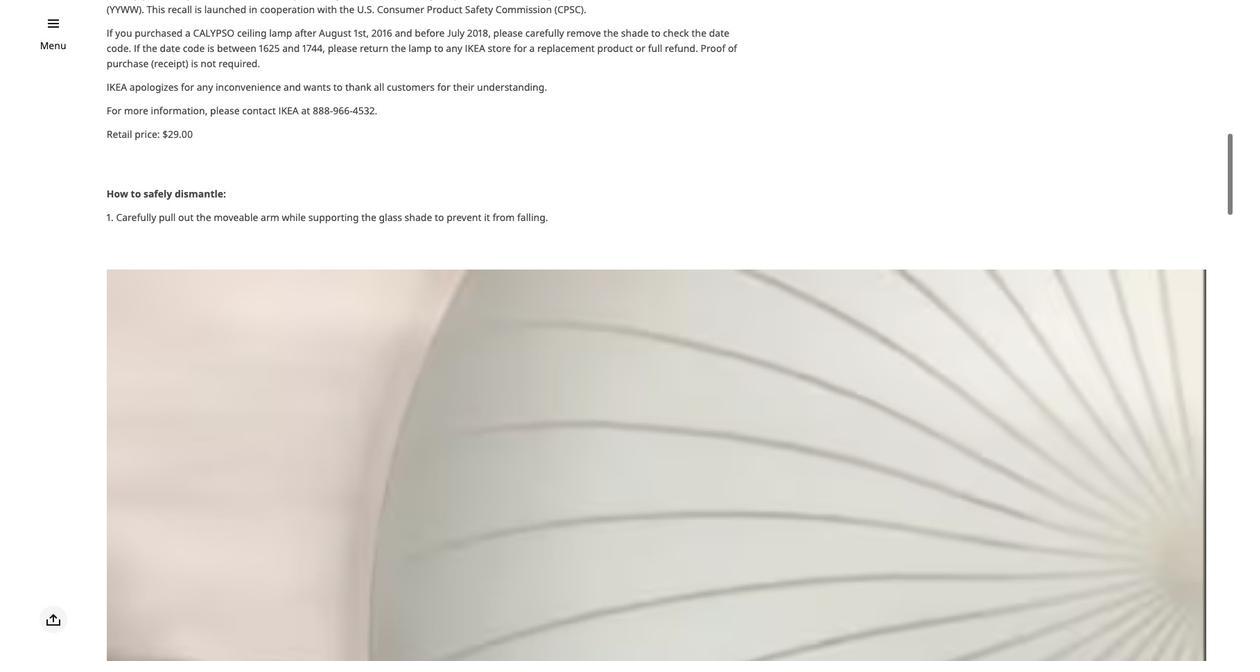 Task type: describe. For each thing, give the bounding box(es) containing it.
1625 inside to help prevent injuries, ikea is voluntarily recalling the calypso ceiling lamp with manufacturing date codes between 1625 and 1744 (yyww). this recall is launched in cooperation with the u.s. consumer product safety commission (cpsc).
[[649, 0, 670, 1]]

help
[[120, 0, 140, 1]]

1 vertical spatial date
[[709, 26, 729, 39]]

menu
[[40, 39, 66, 52]]

between inside if you purchased a calypso ceiling lamp after august 1st, 2016 and before july 2018, please carefully remove the shade to check the date code. if the date code is between 1625 and 1744, please return the lamp to any ikea store for a replacement product or full refund. proof of purchase (receipt) is not required.
[[217, 42, 257, 55]]

the left u.s.
[[340, 3, 355, 16]]

their
[[453, 80, 474, 94]]

ikea left at
[[278, 104, 299, 117]]

ikea inside to help prevent injuries, ikea is voluntarily recalling the calypso ceiling lamp with manufacturing date codes between 1625 and 1744 (yyww). this recall is launched in cooperation with the u.s. consumer product safety commission (cpsc).
[[218, 0, 239, 1]]

the right the out
[[196, 211, 211, 224]]

to help prevent injuries, ikea is voluntarily recalling the calypso ceiling lamp with manufacturing date codes between 1625 and 1744 (yyww). this recall is launched in cooperation with the u.s. consumer product safety commission (cpsc).
[[107, 0, 713, 16]]

0 horizontal spatial if
[[107, 26, 113, 39]]

the up proof at the top right
[[692, 26, 707, 39]]

ikea up for
[[107, 80, 127, 94]]

is up not
[[207, 42, 214, 55]]

inconvenience
[[216, 80, 281, 94]]

if you purchased a calypso ceiling lamp after august 1st, 2016 and before july 2018, please carefully remove the shade to check the date code. if the date code is between 1625 and 1744, please return the lamp to any ikea store for a replacement product or full refund. proof of purchase (receipt) is not required.
[[107, 26, 737, 70]]

recalling
[[302, 0, 341, 1]]

1744
[[692, 0, 713, 1]]

to up full
[[651, 26, 661, 39]]

1. carefully pull out the moveable arm while supporting the glass shade to prevent it from falling.
[[107, 211, 548, 224]]

0 vertical spatial please
[[493, 26, 523, 39]]

to left it
[[435, 211, 444, 224]]

wants
[[304, 80, 331, 94]]

remove
[[567, 26, 601, 39]]

recall
[[168, 3, 192, 16]]

before
[[415, 26, 445, 39]]

thank
[[345, 80, 371, 94]]

july
[[447, 26, 465, 39]]

to down the before
[[434, 42, 443, 55]]

how
[[107, 187, 128, 200]]

is up launched
[[241, 0, 249, 1]]

carefully
[[525, 26, 564, 39]]

1 vertical spatial shade
[[405, 211, 432, 224]]

for
[[107, 104, 122, 117]]

retail
[[107, 127, 132, 141]]

0 horizontal spatial lamp
[[269, 26, 292, 39]]

date inside to help prevent injuries, ikea is voluntarily recalling the calypso ceiling lamp with manufacturing date codes between 1625 and 1744 (yyww). this recall is launched in cooperation with the u.s. consumer product safety commission (cpsc).
[[555, 0, 575, 1]]

calypso inside if you purchased a calypso ceiling lamp after august 1st, 2016 and before july 2018, please carefully remove the shade to check the date code. if the date code is between 1625 and 1744, please return the lamp to any ikea store for a replacement product or full refund. proof of purchase (receipt) is not required.
[[193, 26, 235, 39]]

the up product
[[604, 26, 619, 39]]

all
[[374, 80, 384, 94]]

information,
[[151, 104, 208, 117]]

store
[[488, 42, 511, 55]]

code
[[183, 42, 205, 55]]

for inside if you purchased a calypso ceiling lamp after august 1st, 2016 and before july 2018, please carefully remove the shade to check the date code. if the date code is between 1625 and 1744, please return the lamp to any ikea store for a replacement product or full refund. proof of purchase (receipt) is not required.
[[514, 42, 527, 55]]

supporting
[[308, 211, 359, 224]]

not
[[201, 57, 216, 70]]

moveable
[[214, 211, 258, 224]]

from
[[493, 211, 515, 224]]

1.
[[107, 211, 114, 224]]

at
[[301, 104, 310, 117]]

ikea inside if you purchased a calypso ceiling lamp after august 1st, 2016 and before july 2018, please carefully remove the shade to check the date code. if the date code is between 1625 and 1744, please return the lamp to any ikea store for a replacement product or full refund. proof of purchase (receipt) is not required.
[[465, 42, 485, 55]]

u.s.
[[357, 3, 375, 16]]

in
[[249, 3, 257, 16]]

ikea apologizes for any inconvenience and wants to thank all customers for their understanding.
[[107, 80, 547, 94]]

2016
[[371, 26, 392, 39]]

lamp inside to help prevent injuries, ikea is voluntarily recalling the calypso ceiling lamp with manufacturing date codes between 1625 and 1744 (yyww). this recall is launched in cooperation with the u.s. consumer product safety commission (cpsc).
[[437, 0, 460, 1]]

understanding.
[[477, 80, 547, 94]]

1 vertical spatial please
[[328, 42, 357, 55]]

you
[[115, 26, 132, 39]]

launched
[[204, 3, 246, 16]]

or
[[636, 42, 645, 55]]

arm
[[261, 211, 279, 224]]

safely
[[143, 187, 172, 200]]

0 horizontal spatial any
[[197, 80, 213, 94]]

check
[[663, 26, 689, 39]]

and right 2016
[[395, 26, 412, 39]]

the up u.s.
[[343, 0, 358, 1]]

refund.
[[665, 42, 698, 55]]

to
[[107, 0, 117, 1]]

contact
[[242, 104, 276, 117]]

removing removable arm from calypso image
[[107, 270, 1206, 661]]

after
[[295, 26, 316, 39]]

glass
[[379, 211, 402, 224]]

is left not
[[191, 57, 198, 70]]

of
[[728, 42, 737, 55]]

any inside if you purchased a calypso ceiling lamp after august 1st, 2016 and before july 2018, please carefully remove the shade to check the date code. if the date code is between 1625 and 1744, please return the lamp to any ikea store for a replacement product or full refund. proof of purchase (receipt) is not required.
[[446, 42, 462, 55]]

shade inside if you purchased a calypso ceiling lamp after august 1st, 2016 and before july 2018, please carefully remove the shade to check the date code. if the date code is between 1625 and 1744, please return the lamp to any ikea store for a replacement product or full refund. proof of purchase (receipt) is not required.
[[621, 26, 649, 39]]

0 horizontal spatial for
[[181, 80, 194, 94]]

2018,
[[467, 26, 491, 39]]

prevent inside to help prevent injuries, ikea is voluntarily recalling the calypso ceiling lamp with manufacturing date codes between 1625 and 1744 (yyww). this recall is launched in cooperation with the u.s. consumer product safety commission (cpsc).
[[142, 0, 177, 1]]

888-
[[313, 104, 333, 117]]

(receipt)
[[151, 57, 188, 70]]

commission
[[496, 3, 552, 16]]

1 horizontal spatial lamp
[[409, 42, 432, 55]]

ceiling inside if you purchased a calypso ceiling lamp after august 1st, 2016 and before july 2018, please carefully remove the shade to check the date code. if the date code is between 1625 and 1744, please return the lamp to any ikea store for a replacement product or full refund. proof of purchase (receipt) is not required.
[[237, 26, 267, 39]]

injuries,
[[180, 0, 216, 1]]

proof
[[701, 42, 725, 55]]

it
[[484, 211, 490, 224]]



Task type: locate. For each thing, give the bounding box(es) containing it.
2 vertical spatial date
[[160, 42, 180, 55]]

please down inconvenience
[[210, 104, 240, 117]]

between inside to help prevent injuries, ikea is voluntarily recalling the calypso ceiling lamp with manufacturing date codes between 1625 and 1744 (yyww). this recall is launched in cooperation with the u.s. consumer product safety commission (cpsc).
[[607, 0, 647, 1]]

1 horizontal spatial a
[[529, 42, 535, 55]]

codes
[[578, 0, 604, 1]]

shade right 'glass'
[[405, 211, 432, 224]]

(cpsc).
[[554, 3, 586, 16]]

for up information,
[[181, 80, 194, 94]]

1 vertical spatial ceiling
[[237, 26, 267, 39]]

0 horizontal spatial 1625
[[259, 42, 280, 55]]

calypso up code
[[193, 26, 235, 39]]

1 vertical spatial 1625
[[259, 42, 280, 55]]

1 horizontal spatial please
[[328, 42, 357, 55]]

if
[[107, 26, 113, 39], [134, 42, 140, 55]]

(yyww).
[[107, 3, 144, 16]]

and inside to help prevent injuries, ikea is voluntarily recalling the calypso ceiling lamp with manufacturing date codes between 1625 and 1744 (yyww). this recall is launched in cooperation with the u.s. consumer product safety commission (cpsc).
[[672, 0, 690, 1]]

0 horizontal spatial ceiling
[[237, 26, 267, 39]]

calypso up u.s.
[[361, 0, 402, 1]]

with
[[462, 0, 482, 1], [317, 3, 337, 16]]

any
[[446, 42, 462, 55], [197, 80, 213, 94]]

prevent left it
[[447, 211, 482, 224]]

1625 up check
[[649, 0, 670, 1]]

calypso
[[361, 0, 402, 1], [193, 26, 235, 39]]

0 vertical spatial calypso
[[361, 0, 402, 1]]

the left 'glass'
[[361, 211, 376, 224]]

1 horizontal spatial any
[[446, 42, 462, 55]]

this
[[147, 3, 165, 16]]

1625
[[649, 0, 670, 1], [259, 42, 280, 55]]

1 horizontal spatial if
[[134, 42, 140, 55]]

1 horizontal spatial between
[[607, 0, 647, 1]]

is
[[241, 0, 249, 1], [195, 3, 202, 16], [207, 42, 214, 55], [191, 57, 198, 70]]

shade up or at right
[[621, 26, 649, 39]]

more
[[124, 104, 148, 117]]

between
[[607, 0, 647, 1], [217, 42, 257, 55]]

manufacturing
[[484, 0, 552, 1]]

purchase
[[107, 57, 149, 70]]

full
[[648, 42, 662, 55]]

lamp up product
[[437, 0, 460, 1]]

1 vertical spatial if
[[134, 42, 140, 55]]

how to safely dismantle:
[[107, 187, 226, 200]]

lamp down cooperation
[[269, 26, 292, 39]]

product
[[597, 42, 633, 55]]

2 horizontal spatial please
[[493, 26, 523, 39]]

if up purchase
[[134, 42, 140, 55]]

pull
[[159, 211, 176, 224]]

ikea up launched
[[218, 0, 239, 1]]

while
[[282, 211, 306, 224]]

a up code
[[185, 26, 191, 39]]

product
[[427, 3, 462, 16]]

prevent
[[142, 0, 177, 1], [447, 211, 482, 224]]

return
[[360, 42, 389, 55]]

the down purchased
[[142, 42, 157, 55]]

any down not
[[197, 80, 213, 94]]

menu button
[[40, 38, 66, 53]]

lamp down the before
[[409, 42, 432, 55]]

ikea
[[218, 0, 239, 1], [465, 42, 485, 55], [107, 80, 127, 94], [278, 104, 299, 117]]

ceiling up "consumer"
[[405, 0, 434, 1]]

1 horizontal spatial with
[[462, 0, 482, 1]]

cooperation
[[260, 3, 315, 16]]

0 vertical spatial shade
[[621, 26, 649, 39]]

with down the recalling
[[317, 3, 337, 16]]

1 horizontal spatial for
[[437, 80, 450, 94]]

for more information, please contact ikea at 888-966-4532.
[[107, 104, 377, 117]]

date up "(receipt)"
[[160, 42, 180, 55]]

0 vertical spatial date
[[555, 0, 575, 1]]

any down july
[[446, 42, 462, 55]]

0 vertical spatial any
[[446, 42, 462, 55]]

0 horizontal spatial calypso
[[193, 26, 235, 39]]

0 horizontal spatial date
[[160, 42, 180, 55]]

1 vertical spatial with
[[317, 3, 337, 16]]

0 vertical spatial 1625
[[649, 0, 670, 1]]

and
[[672, 0, 690, 1], [395, 26, 412, 39], [282, 42, 300, 55], [284, 80, 301, 94]]

consumer
[[377, 3, 424, 16]]

2 horizontal spatial lamp
[[437, 0, 460, 1]]

0 horizontal spatial with
[[317, 3, 337, 16]]

ikea down 2018,
[[465, 42, 485, 55]]

2 vertical spatial lamp
[[409, 42, 432, 55]]

966-
[[333, 104, 353, 117]]

voluntarily
[[251, 0, 299, 1]]

shade
[[621, 26, 649, 39], [405, 211, 432, 224]]

1625 inside if you purchased a calypso ceiling lamp after august 1st, 2016 and before july 2018, please carefully remove the shade to check the date code. if the date code is between 1625 and 1744, please return the lamp to any ikea store for a replacement product or full refund. proof of purchase (receipt) is not required.
[[259, 42, 280, 55]]

for right store
[[514, 42, 527, 55]]

0 horizontal spatial prevent
[[142, 0, 177, 1]]

1744,
[[302, 42, 325, 55]]

0 horizontal spatial a
[[185, 26, 191, 39]]

a
[[185, 26, 191, 39], [529, 42, 535, 55]]

is down injuries,
[[195, 3, 202, 16]]

and left wants
[[284, 80, 301, 94]]

replacement
[[537, 42, 595, 55]]

between right codes
[[607, 0, 647, 1]]

between up 'required.'
[[217, 42, 257, 55]]

customers
[[387, 80, 435, 94]]

and left 1744
[[672, 0, 690, 1]]

1 vertical spatial between
[[217, 42, 257, 55]]

please down august
[[328, 42, 357, 55]]

0 horizontal spatial please
[[210, 104, 240, 117]]

2 horizontal spatial for
[[514, 42, 527, 55]]

1 horizontal spatial prevent
[[447, 211, 482, 224]]

please up store
[[493, 26, 523, 39]]

purchased
[[135, 26, 183, 39]]

1 horizontal spatial date
[[555, 0, 575, 1]]

carefully
[[116, 211, 156, 224]]

to
[[651, 26, 661, 39], [434, 42, 443, 55], [333, 80, 343, 94], [131, 187, 141, 200], [435, 211, 444, 224]]

0 vertical spatial a
[[185, 26, 191, 39]]

calypso inside to help prevent injuries, ikea is voluntarily recalling the calypso ceiling lamp with manufacturing date codes between 1625 and 1744 (yyww). this recall is launched in cooperation with the u.s. consumer product safety commission (cpsc).
[[361, 0, 402, 1]]

0 vertical spatial prevent
[[142, 0, 177, 1]]

1 horizontal spatial ceiling
[[405, 0, 434, 1]]

4532.
[[353, 104, 377, 117]]

1 vertical spatial any
[[197, 80, 213, 94]]

prevent up the this
[[142, 0, 177, 1]]

dismantle:
[[175, 187, 226, 200]]

1st,
[[354, 26, 369, 39]]

2 vertical spatial please
[[210, 104, 240, 117]]

a down carefully
[[529, 42, 535, 55]]

the
[[343, 0, 358, 1], [340, 3, 355, 16], [604, 26, 619, 39], [692, 26, 707, 39], [142, 42, 157, 55], [391, 42, 406, 55], [196, 211, 211, 224], [361, 211, 376, 224]]

retail price: $29.00
[[107, 127, 193, 141]]

safety
[[465, 3, 493, 16]]

please
[[493, 26, 523, 39], [328, 42, 357, 55], [210, 104, 240, 117]]

1 vertical spatial calypso
[[193, 26, 235, 39]]

ceiling inside to help prevent injuries, ikea is voluntarily recalling the calypso ceiling lamp with manufacturing date codes between 1625 and 1744 (yyww). this recall is launched in cooperation with the u.s. consumer product safety commission (cpsc).
[[405, 0, 434, 1]]

lamp
[[437, 0, 460, 1], [269, 26, 292, 39], [409, 42, 432, 55]]

date
[[555, 0, 575, 1], [709, 26, 729, 39], [160, 42, 180, 55]]

date up proof at the top right
[[709, 26, 729, 39]]

1 vertical spatial prevent
[[447, 211, 482, 224]]

0 vertical spatial with
[[462, 0, 482, 1]]

1625 up 'required.'
[[259, 42, 280, 55]]

for left "their"
[[437, 80, 450, 94]]

to left thank
[[333, 80, 343, 94]]

1 horizontal spatial shade
[[621, 26, 649, 39]]

$29.00
[[162, 127, 193, 141]]

0 vertical spatial lamp
[[437, 0, 460, 1]]

falling.
[[517, 211, 548, 224]]

0 horizontal spatial between
[[217, 42, 257, 55]]

2 horizontal spatial date
[[709, 26, 729, 39]]

required.
[[219, 57, 260, 70]]

to right how at the top left of page
[[131, 187, 141, 200]]

ceiling down the in
[[237, 26, 267, 39]]

out
[[178, 211, 194, 224]]

0 vertical spatial ceiling
[[405, 0, 434, 1]]

date up the (cpsc).
[[555, 0, 575, 1]]

ceiling
[[405, 0, 434, 1], [237, 26, 267, 39]]

with up safety
[[462, 0, 482, 1]]

0 vertical spatial between
[[607, 0, 647, 1]]

for
[[514, 42, 527, 55], [181, 80, 194, 94], [437, 80, 450, 94]]

august
[[319, 26, 351, 39]]

price:
[[135, 127, 160, 141]]

if left you
[[107, 26, 113, 39]]

the down 2016
[[391, 42, 406, 55]]

and down after
[[282, 42, 300, 55]]

code.
[[107, 42, 131, 55]]

1 horizontal spatial calypso
[[361, 0, 402, 1]]

1 vertical spatial lamp
[[269, 26, 292, 39]]

0 horizontal spatial shade
[[405, 211, 432, 224]]

1 vertical spatial a
[[529, 42, 535, 55]]

apologizes
[[130, 80, 178, 94]]

0 vertical spatial if
[[107, 26, 113, 39]]

1 horizontal spatial 1625
[[649, 0, 670, 1]]



Task type: vqa. For each thing, say whether or not it's contained in the screenshot.
rightmost "Top seller" link
no



